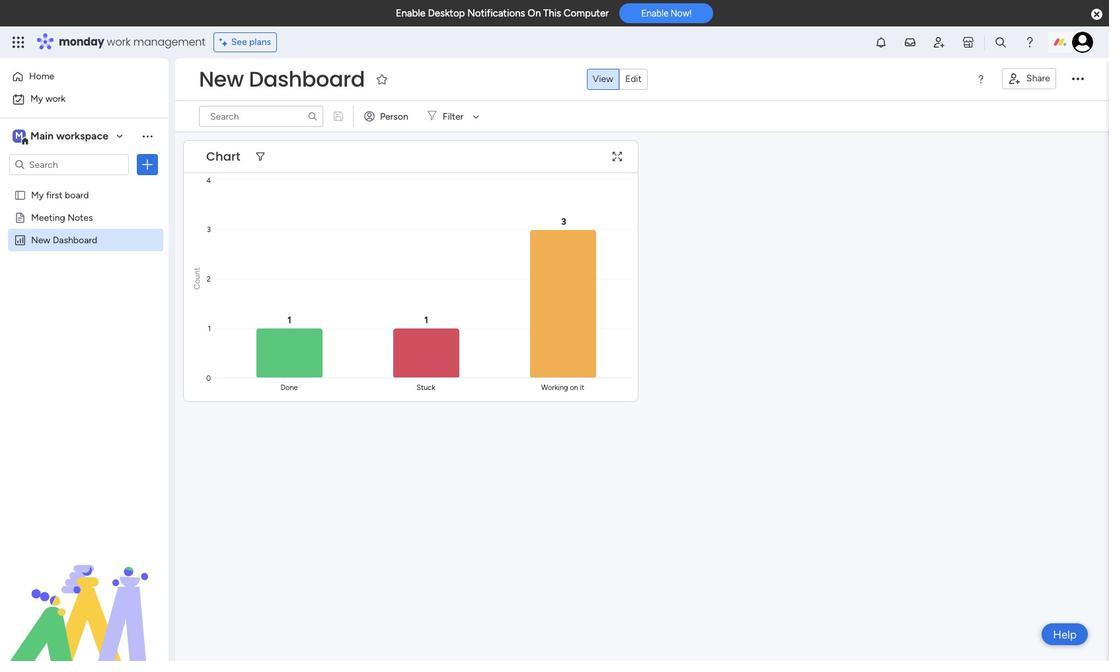 Task type: locate. For each thing, give the bounding box(es) containing it.
0 vertical spatial new dashboard
[[199, 64, 365, 94]]

new down see on the left
[[199, 64, 244, 94]]

person button
[[359, 106, 416, 127]]

work for my
[[45, 93, 66, 104]]

0 horizontal spatial enable
[[396, 7, 426, 19]]

0 horizontal spatial new dashboard
[[31, 234, 97, 245]]

see plans button
[[213, 32, 277, 52]]

1 vertical spatial my
[[31, 189, 44, 200]]

0 vertical spatial work
[[107, 34, 131, 50]]

options image
[[141, 158, 154, 171]]

my for my first board
[[31, 189, 44, 200]]

public board image
[[14, 188, 26, 201], [14, 211, 26, 224]]

1 vertical spatial new dashboard
[[31, 234, 97, 245]]

enable
[[396, 7, 426, 19], [642, 8, 669, 19]]

None search field
[[199, 106, 323, 127]]

enable for enable desktop notifications on this computer
[[396, 7, 426, 19]]

Filter dashboard by text search field
[[199, 106, 323, 127]]

work down the home
[[45, 93, 66, 104]]

0 horizontal spatial work
[[45, 93, 66, 104]]

enable now!
[[642, 8, 692, 19]]

2 public board image from the top
[[14, 211, 26, 224]]

dashboard up search image
[[249, 64, 365, 94]]

1 horizontal spatial new dashboard
[[199, 64, 365, 94]]

0 vertical spatial public board image
[[14, 188, 26, 201]]

enable left now!
[[642, 8, 669, 19]]

see plans
[[231, 36, 271, 48]]

computer
[[564, 7, 609, 19]]

new dashboard down meeting notes
[[31, 234, 97, 245]]

enable left desktop
[[396, 7, 426, 19]]

my
[[30, 93, 43, 104], [31, 189, 44, 200]]

1 public board image from the top
[[14, 188, 26, 201]]

0 vertical spatial dashboard
[[249, 64, 365, 94]]

now!
[[671, 8, 692, 19]]

meeting
[[31, 212, 65, 223]]

0 horizontal spatial new
[[31, 234, 50, 245]]

1 horizontal spatial new
[[199, 64, 244, 94]]

public board image for meeting notes
[[14, 211, 26, 224]]

view
[[593, 73, 614, 85]]

my left first
[[31, 189, 44, 200]]

new inside banner
[[199, 64, 244, 94]]

1 horizontal spatial work
[[107, 34, 131, 50]]

workspace
[[56, 130, 108, 142]]

edit button
[[620, 69, 648, 90]]

enable desktop notifications on this computer
[[396, 7, 609, 19]]

1 horizontal spatial enable
[[642, 8, 669, 19]]

my for my work
[[30, 93, 43, 104]]

New Dashboard field
[[196, 64, 368, 94]]

lottie animation element
[[0, 528, 169, 661]]

list box
[[0, 181, 169, 430]]

1 horizontal spatial dashboard
[[249, 64, 365, 94]]

work inside option
[[45, 93, 66, 104]]

search everything image
[[995, 36, 1008, 49]]

public board image up the public dashboard icon
[[14, 211, 26, 224]]

1 vertical spatial work
[[45, 93, 66, 104]]

new right the public dashboard icon
[[31, 234, 50, 245]]

enable inside button
[[642, 8, 669, 19]]

new dashboard up filter dashboard by text search field
[[199, 64, 365, 94]]

lottie animation image
[[0, 528, 169, 661]]

new dashboard inside banner
[[199, 64, 365, 94]]

option
[[0, 183, 169, 185]]

search image
[[308, 111, 318, 122]]

view button
[[587, 69, 620, 90]]

new
[[199, 64, 244, 94], [31, 234, 50, 245]]

my inside 'list box'
[[31, 189, 44, 200]]

main workspace
[[30, 130, 108, 142]]

monday marketplace image
[[962, 36, 975, 49]]

enable now! button
[[620, 3, 714, 23]]

work right monday
[[107, 34, 131, 50]]

meeting notes
[[31, 212, 93, 223]]

1 vertical spatial new
[[31, 234, 50, 245]]

0 vertical spatial my
[[30, 93, 43, 104]]

public board image left first
[[14, 188, 26, 201]]

enable for enable now!
[[642, 8, 669, 19]]

dashboard down notes
[[53, 234, 97, 245]]

work for monday
[[107, 34, 131, 50]]

my down the home
[[30, 93, 43, 104]]

work
[[107, 34, 131, 50], [45, 93, 66, 104]]

0 vertical spatial new
[[199, 64, 244, 94]]

menu image
[[976, 74, 987, 85]]

new dashboard
[[199, 64, 365, 94], [31, 234, 97, 245]]

filter
[[443, 111, 464, 122]]

person
[[380, 111, 409, 122]]

1 vertical spatial public board image
[[14, 211, 26, 224]]

my inside option
[[30, 93, 43, 104]]

my work option
[[8, 89, 161, 110]]

dashboard
[[249, 64, 365, 94], [53, 234, 97, 245]]

my first board
[[31, 189, 89, 200]]

0 horizontal spatial dashboard
[[53, 234, 97, 245]]

1 vertical spatial dashboard
[[53, 234, 97, 245]]

update feed image
[[904, 36, 917, 49]]

my work link
[[8, 89, 161, 110]]

none search field inside 'new dashboard' banner
[[199, 106, 323, 127]]



Task type: describe. For each thing, give the bounding box(es) containing it.
this
[[544, 7, 562, 19]]

management
[[133, 34, 205, 50]]

workspace image
[[13, 129, 26, 144]]

see
[[231, 36, 247, 48]]

help image
[[1024, 36, 1037, 49]]

v2 fullscreen image
[[613, 152, 622, 162]]

edit
[[626, 73, 642, 85]]

board
[[65, 189, 89, 200]]

first
[[46, 189, 63, 200]]

new inside 'list box'
[[31, 234, 50, 245]]

new dashboard inside 'list box'
[[31, 234, 97, 245]]

Search in workspace field
[[28, 157, 110, 172]]

kendall parks image
[[1073, 32, 1094, 53]]

add to favorites image
[[376, 72, 389, 86]]

arrow down image
[[468, 108, 484, 124]]

dapulse close image
[[1092, 8, 1103, 21]]

dashboard inside banner
[[249, 64, 365, 94]]

m
[[15, 130, 23, 142]]

display modes group
[[587, 69, 648, 90]]

public board image for my first board
[[14, 188, 26, 201]]

invite members image
[[933, 36, 946, 49]]

workspace options image
[[141, 129, 154, 143]]

more options image
[[1073, 73, 1085, 85]]

new dashboard banner
[[175, 58, 1110, 132]]

filter button
[[422, 106, 484, 127]]

help button
[[1042, 624, 1089, 645]]

home
[[29, 71, 54, 82]]

Chart field
[[203, 148, 244, 165]]

my work
[[30, 93, 66, 104]]

on
[[528, 7, 541, 19]]

monday
[[59, 34, 104, 50]]

home link
[[8, 66, 161, 87]]

public dashboard image
[[14, 233, 26, 246]]

notifications
[[468, 7, 525, 19]]

monday work management
[[59, 34, 205, 50]]

desktop
[[428, 7, 465, 19]]

select product image
[[12, 36, 25, 49]]

share button
[[1003, 68, 1057, 89]]

home option
[[8, 66, 161, 87]]

list box containing my first board
[[0, 181, 169, 430]]

help
[[1054, 628, 1077, 641]]

notes
[[68, 212, 93, 223]]

workspace selection element
[[13, 128, 110, 145]]

share
[[1027, 73, 1051, 84]]

dashboard inside 'list box'
[[53, 234, 97, 245]]

main
[[30, 130, 54, 142]]

chart
[[206, 148, 241, 165]]

plans
[[249, 36, 271, 48]]

notifications image
[[875, 36, 888, 49]]



Task type: vqa. For each thing, say whether or not it's contained in the screenshot.
ADD TO FAVORITES image
yes



